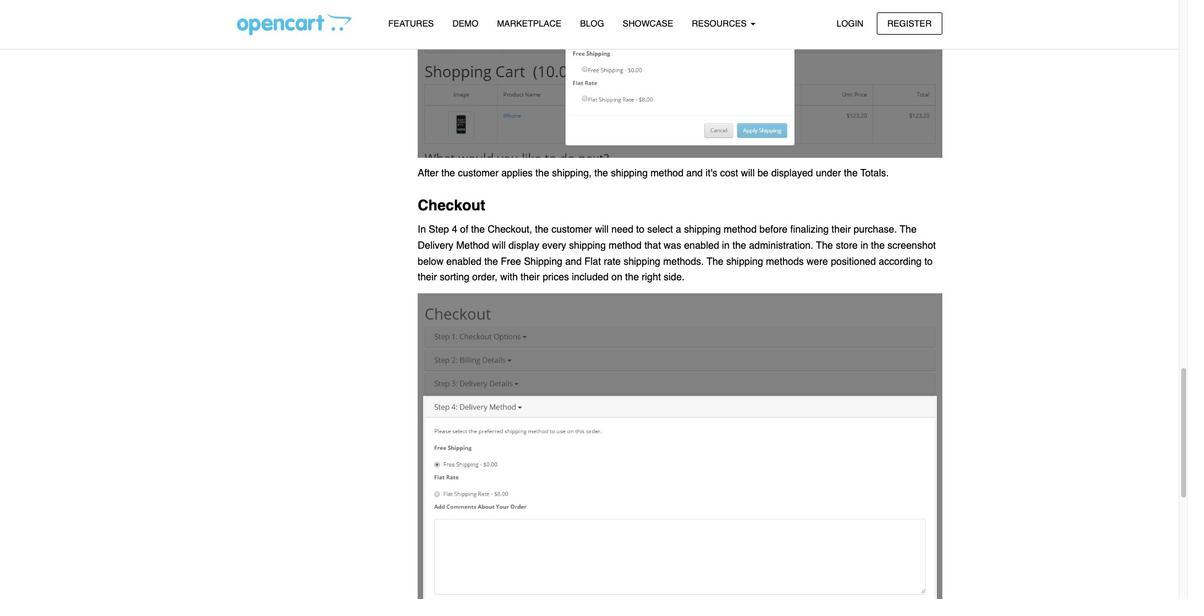 Task type: locate. For each thing, give the bounding box(es) containing it.
the
[[900, 224, 917, 235], [816, 240, 833, 251], [707, 256, 724, 267]]

0 vertical spatial will
[[741, 167, 755, 179]]

will left need
[[595, 224, 609, 235]]

1 horizontal spatial to
[[925, 256, 933, 267]]

to
[[636, 224, 645, 235], [925, 256, 933, 267]]

customer up 'every'
[[552, 224, 592, 235]]

the up screenshot
[[900, 224, 917, 235]]

0 vertical spatial method
[[651, 167, 684, 179]]

to down screenshot
[[925, 256, 933, 267]]

to right need
[[636, 224, 645, 235]]

step
[[429, 224, 449, 235]]

that
[[645, 240, 661, 251]]

be
[[758, 167, 769, 179]]

in right was
[[722, 240, 730, 251]]

side.
[[664, 272, 685, 283]]

1 vertical spatial and
[[565, 256, 582, 267]]

2 horizontal spatial the
[[900, 224, 917, 235]]

1 vertical spatial enabled
[[446, 256, 482, 267]]

on
[[612, 272, 623, 283]]

1 vertical spatial customer
[[552, 224, 592, 235]]

shipping up need
[[611, 167, 648, 179]]

0 horizontal spatial their
[[418, 272, 437, 283]]

it's
[[706, 167, 718, 179]]

their down the below
[[418, 272, 437, 283]]

0 vertical spatial customer
[[458, 167, 499, 179]]

2 vertical spatial the
[[707, 256, 724, 267]]

in right store
[[861, 240, 868, 251]]

the right after at the left of the page
[[441, 167, 455, 179]]

2 in from the left
[[861, 240, 868, 251]]

0 horizontal spatial enabled
[[446, 256, 482, 267]]

resources
[[692, 19, 749, 28]]

shipping up right
[[624, 256, 661, 267]]

methods.
[[663, 256, 704, 267]]

0 horizontal spatial in
[[722, 240, 730, 251]]

0 horizontal spatial and
[[565, 256, 582, 267]]

1 vertical spatial will
[[595, 224, 609, 235]]

marketplace
[[497, 19, 562, 28]]

0 horizontal spatial the
[[707, 256, 724, 267]]

method left it's
[[651, 167, 684, 179]]

included
[[572, 272, 609, 283]]

login link
[[826, 12, 874, 35]]

shipping right a
[[684, 224, 721, 235]]

0 vertical spatial enabled
[[684, 240, 719, 251]]

the right of
[[471, 224, 485, 235]]

0 horizontal spatial method
[[609, 240, 642, 251]]

1 vertical spatial method
[[724, 224, 757, 235]]

and inside in step 4 of the checkout, the customer will need to select a shipping method before finalizing their purchase. the delivery method will display every shipping method that was enabled in the administration. the store in the screenshot below enabled the free shipping and flat rate shipping methods. the shipping methods were positioned according to their sorting order, with their prices included on the right side.
[[565, 256, 582, 267]]

store front - shipping get quote image
[[418, 3, 942, 158]]

and left flat
[[565, 256, 582, 267]]

register link
[[877, 12, 942, 35]]

2 horizontal spatial will
[[741, 167, 755, 179]]

will down checkout,
[[492, 240, 506, 251]]

2 vertical spatial will
[[492, 240, 506, 251]]

the
[[441, 167, 455, 179], [536, 167, 549, 179], [594, 167, 608, 179], [844, 167, 858, 179], [471, 224, 485, 235], [535, 224, 549, 235], [733, 240, 746, 251], [871, 240, 885, 251], [484, 256, 498, 267], [625, 272, 639, 283]]

0 vertical spatial the
[[900, 224, 917, 235]]

sorting
[[440, 272, 470, 283]]

and left it's
[[686, 167, 703, 179]]

were
[[807, 256, 828, 267]]

checkout,
[[488, 224, 532, 235]]

enabled down the method on the left of page
[[446, 256, 482, 267]]

customer
[[458, 167, 499, 179], [552, 224, 592, 235]]

will left be
[[741, 167, 755, 179]]

shipping down administration. on the right of page
[[726, 256, 763, 267]]

1 vertical spatial the
[[816, 240, 833, 251]]

method
[[651, 167, 684, 179], [724, 224, 757, 235], [609, 240, 642, 251]]

shipping
[[611, 167, 648, 179], [684, 224, 721, 235], [569, 240, 606, 251], [624, 256, 661, 267], [726, 256, 763, 267]]

features
[[388, 19, 434, 28]]

enabled
[[684, 240, 719, 251], [446, 256, 482, 267]]

the up were
[[816, 240, 833, 251]]

store front - checkout delivery method image
[[418, 294, 942, 599]]

the down purchase.
[[871, 240, 885, 251]]

displayed
[[771, 167, 813, 179]]

0 horizontal spatial customer
[[458, 167, 499, 179]]

0 horizontal spatial to
[[636, 224, 645, 235]]

1 horizontal spatial in
[[861, 240, 868, 251]]

1 horizontal spatial enabled
[[684, 240, 719, 251]]

select
[[647, 224, 673, 235]]

applies
[[501, 167, 533, 179]]

method down need
[[609, 240, 642, 251]]

their up store
[[832, 224, 851, 235]]

with
[[500, 272, 518, 283]]

and
[[686, 167, 703, 179], [565, 256, 582, 267]]

will
[[741, 167, 755, 179], [595, 224, 609, 235], [492, 240, 506, 251]]

enabled up methods.
[[684, 240, 719, 251]]

the right methods.
[[707, 256, 724, 267]]

the left administration. on the right of page
[[733, 240, 746, 251]]

0 vertical spatial and
[[686, 167, 703, 179]]

of
[[460, 224, 468, 235]]

customer left applies
[[458, 167, 499, 179]]

method left before
[[724, 224, 757, 235]]

shipping
[[524, 256, 563, 267]]

1 horizontal spatial customer
[[552, 224, 592, 235]]

their
[[832, 224, 851, 235], [418, 272, 437, 283], [521, 272, 540, 283]]

demo link
[[443, 13, 488, 35]]

their down shipping
[[521, 272, 540, 283]]

in step 4 of the checkout, the customer will need to select a shipping method before finalizing their purchase. the delivery method will display every shipping method that was enabled in the administration. the store in the screenshot below enabled the free shipping and flat rate shipping methods. the shipping methods were positioned according to their sorting order, with their prices included on the right side.
[[418, 224, 936, 283]]

in
[[722, 240, 730, 251], [861, 240, 868, 251]]



Task type: vqa. For each thing, say whether or not it's contained in the screenshot.
the left OPENCART
no



Task type: describe. For each thing, give the bounding box(es) containing it.
the right shipping,
[[594, 167, 608, 179]]

marketplace link
[[488, 13, 571, 35]]

after the customer applies the shipping, the shipping method and it's cost will be displayed under the totals.
[[418, 167, 889, 179]]

0 vertical spatial to
[[636, 224, 645, 235]]

1 horizontal spatial their
[[521, 272, 540, 283]]

shipping up flat
[[569, 240, 606, 251]]

2 vertical spatial method
[[609, 240, 642, 251]]

the up 'every'
[[535, 224, 549, 235]]

according
[[879, 256, 922, 267]]

display
[[509, 240, 539, 251]]

blog link
[[571, 13, 614, 35]]

right
[[642, 272, 661, 283]]

finalizing
[[790, 224, 829, 235]]

2 horizontal spatial their
[[832, 224, 851, 235]]

every
[[542, 240, 566, 251]]

the right applies
[[536, 167, 549, 179]]

showcase link
[[614, 13, 683, 35]]

the right the on
[[625, 272, 639, 283]]

free
[[501, 256, 521, 267]]

administration.
[[749, 240, 814, 251]]

order,
[[472, 272, 498, 283]]

method
[[456, 240, 489, 251]]

rate
[[604, 256, 621, 267]]

1 horizontal spatial method
[[651, 167, 684, 179]]

1 vertical spatial to
[[925, 256, 933, 267]]

checkout
[[418, 197, 485, 214]]

1 horizontal spatial and
[[686, 167, 703, 179]]

before
[[760, 224, 788, 235]]

the up order,
[[484, 256, 498, 267]]

4
[[452, 224, 457, 235]]

register
[[888, 18, 932, 28]]

features link
[[379, 13, 443, 35]]

positioned
[[831, 256, 876, 267]]

delivery
[[418, 240, 454, 251]]

in
[[418, 224, 426, 235]]

1 horizontal spatial the
[[816, 240, 833, 251]]

1 in from the left
[[722, 240, 730, 251]]

prices
[[543, 272, 569, 283]]

after
[[418, 167, 439, 179]]

blog
[[580, 19, 604, 28]]

cost
[[720, 167, 738, 179]]

screenshot
[[888, 240, 936, 251]]

a
[[676, 224, 681, 235]]

methods
[[766, 256, 804, 267]]

login
[[837, 18, 864, 28]]

under
[[816, 167, 841, 179]]

demo
[[453, 19, 479, 28]]

the right under
[[844, 167, 858, 179]]

was
[[664, 240, 681, 251]]

purchase.
[[854, 224, 897, 235]]

1 horizontal spatial will
[[595, 224, 609, 235]]

totals.
[[861, 167, 889, 179]]

need
[[612, 224, 634, 235]]

2 horizontal spatial method
[[724, 224, 757, 235]]

resources link
[[683, 13, 765, 35]]

store
[[836, 240, 858, 251]]

customer inside in step 4 of the checkout, the customer will need to select a shipping method before finalizing their purchase. the delivery method will display every shipping method that was enabled in the administration. the store in the screenshot below enabled the free shipping and flat rate shipping methods. the shipping methods were positioned according to their sorting order, with their prices included on the right side.
[[552, 224, 592, 235]]

shipping,
[[552, 167, 592, 179]]

below
[[418, 256, 444, 267]]

showcase
[[623, 19, 673, 28]]

opencart - open source shopping cart solution image
[[237, 13, 351, 35]]

flat
[[585, 256, 601, 267]]

0 horizontal spatial will
[[492, 240, 506, 251]]



